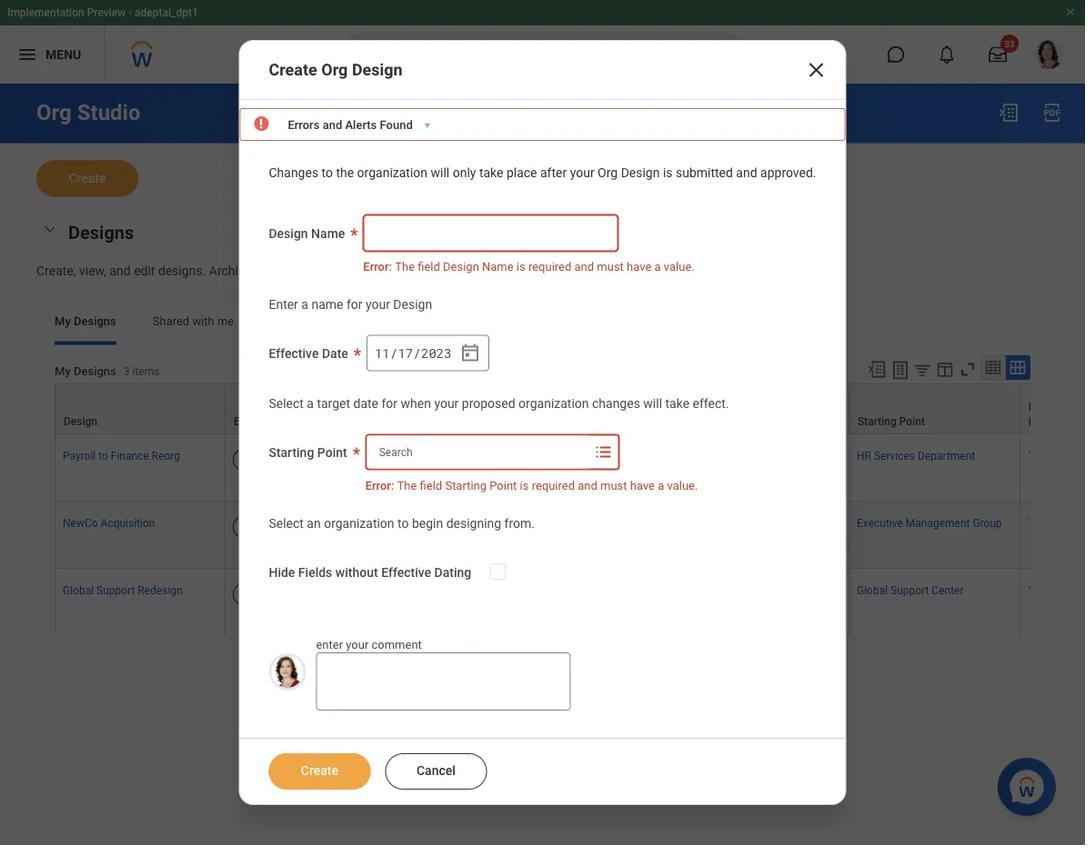 Task type: vqa. For each thing, say whether or not it's contained in the screenshot.
second 'inbox' image from the top
no



Task type: locate. For each thing, give the bounding box(es) containing it.
my for my designs 3 items
[[55, 364, 71, 378]]

the up select an organization to begin designing from. on the left bottom
[[397, 479, 417, 492]]

changes
[[269, 165, 318, 180]]

0 vertical spatial have
[[627, 260, 651, 273]]

3 row from the top
[[55, 502, 1085, 569]]

select
[[269, 396, 304, 411], [269, 516, 304, 531]]

create
[[269, 60, 317, 79], [69, 171, 106, 186], [301, 764, 338, 779]]

1 vertical spatial edit button
[[233, 516, 306, 538]]

have for enter a name for your design
[[627, 260, 651, 273]]

settings button
[[420, 449, 508, 471], [420, 516, 508, 538]]

error: up select an organization to begin designing from. on the left bottom
[[365, 479, 394, 492]]

4 row from the top
[[55, 569, 1085, 636]]

is down 'design name' text box
[[516, 260, 525, 273]]

/ right 17
[[413, 345, 421, 362]]

create for top create button
[[69, 171, 106, 186]]

archived
[[209, 263, 258, 278]]

1 row from the top
[[55, 383, 1085, 434]]

copy button
[[537, 449, 609, 471]]

review down date
[[344, 452, 381, 466]]

designs inside tab list
[[74, 314, 116, 328]]

and inside designs group
[[110, 263, 131, 278]]

global
[[63, 584, 94, 597], [857, 584, 888, 597]]

target
[[317, 396, 350, 411]]

edit left an
[[259, 519, 279, 533]]

design up payroll
[[64, 415, 97, 428]]

department
[[918, 450, 975, 462]]

fullscreen image
[[958, 359, 978, 380]]

0 vertical spatial review
[[344, 452, 381, 466]]

point down starting point field
[[490, 479, 517, 492]]

my down my designs
[[55, 364, 71, 378]]

settings inside popup button
[[421, 415, 461, 428]]

fields
[[298, 565, 332, 580]]

starting point up services
[[858, 415, 925, 428]]

1 vertical spatial edit
[[259, 519, 279, 533]]

error: the field design name is required and must have a value.
[[363, 260, 695, 273]]

2 global from the left
[[857, 584, 888, 597]]

2 horizontal spatial will
[[643, 396, 662, 411]]

place
[[507, 165, 537, 180]]

2 horizontal spatial point
[[899, 415, 925, 428]]

org right place
[[598, 165, 618, 180]]

for right name
[[346, 297, 362, 312]]

2 select from the top
[[269, 516, 304, 531]]

1 vertical spatial error:
[[365, 479, 394, 492]]

create inside org studio main content
[[69, 171, 106, 186]]

0 vertical spatial is
[[663, 165, 673, 180]]

to left the
[[322, 165, 333, 180]]

design
[[352, 60, 403, 79], [621, 165, 660, 180], [269, 226, 308, 241], [443, 260, 479, 273], [393, 297, 432, 312], [64, 415, 97, 428]]

must
[[597, 260, 624, 273], [600, 479, 627, 492]]

0 horizontal spatial export to excel image
[[867, 359, 887, 380]]

1 vertical spatial org
[[36, 100, 72, 126]]

0 vertical spatial to
[[322, 165, 333, 180]]

copy
[[538, 415, 562, 428], [560, 452, 586, 466]]

1 horizontal spatial point
[[490, 479, 517, 492]]

support left redesign
[[96, 584, 135, 597]]

2 vertical spatial will
[[643, 396, 662, 411]]

1 horizontal spatial will
[[431, 165, 450, 180]]

acquisition
[[101, 517, 155, 530]]

select for select a target date for when your proposed organization changes will take effect.
[[269, 396, 304, 411]]

settings up 'dating' on the bottom left of page
[[442, 519, 486, 533]]

design up designs
[[269, 226, 308, 241]]

after
[[540, 165, 567, 180], [393, 263, 419, 278]]

value.
[[664, 260, 695, 273], [667, 479, 698, 492]]

1 horizontal spatial after
[[540, 165, 567, 180]]

newco acquisition
[[63, 517, 155, 530]]

starting point down target
[[269, 445, 347, 460]]

global down executive
[[857, 584, 888, 597]]

enter
[[316, 638, 343, 652]]

value. for select an organization to begin designing from.
[[667, 479, 698, 492]]

1 vertical spatial copy
[[560, 452, 586, 466]]

0 horizontal spatial after
[[393, 263, 419, 278]]

2 horizontal spatial org
[[598, 165, 618, 180]]

row
[[55, 383, 1085, 434], [55, 434, 1085, 502], [55, 502, 1085, 569], [55, 569, 1085, 636]]

field for design
[[418, 260, 440, 273]]

/
[[390, 345, 398, 362], [413, 345, 421, 362]]

designs for my designs
[[74, 314, 116, 328]]

edit
[[259, 452, 279, 466], [259, 519, 279, 533]]

2023
[[421, 345, 452, 362]]

settings down settings popup button
[[442, 452, 486, 466]]

1 vertical spatial have
[[630, 479, 655, 492]]

comment
[[372, 638, 422, 652]]

export to excel image left export to worksheets 'image'
[[867, 359, 887, 380]]

starting up "hr"
[[858, 415, 897, 428]]

1 horizontal spatial global
[[857, 584, 888, 597]]

0 horizontal spatial create button
[[36, 161, 138, 197]]

org left studio
[[36, 100, 72, 126]]

2 vertical spatial starting
[[445, 479, 487, 492]]

2 vertical spatial to
[[397, 516, 409, 531]]

0 vertical spatial export to excel image
[[998, 102, 1020, 124]]

0 vertical spatial organization
[[357, 165, 428, 180]]

1 horizontal spatial starting
[[445, 479, 487, 492]]

1 horizontal spatial support
[[890, 584, 929, 597]]

1 horizontal spatial org
[[321, 60, 348, 79]]

1 vertical spatial starting point
[[269, 445, 347, 460]]

1 horizontal spatial starting point
[[858, 415, 925, 428]]

1 vertical spatial organization
[[519, 396, 589, 411]]

1 vertical spatial for
[[382, 396, 398, 411]]

action
[[1052, 400, 1084, 413]]

1 my from the top
[[55, 314, 71, 328]]

11
[[375, 345, 390, 362]]

0 horizontal spatial global
[[63, 584, 94, 597]]

tab list inside org studio main content
[[36, 301, 1049, 345]]

date left 11
[[322, 346, 348, 361]]

2 vertical spatial point
[[490, 479, 517, 492]]

starting
[[858, 415, 897, 428], [269, 445, 314, 460], [445, 479, 487, 492]]

name down 'design name' text box
[[482, 260, 514, 273]]

your
[[570, 165, 594, 180], [366, 297, 390, 312], [434, 396, 459, 411], [346, 638, 369, 652]]

a
[[654, 260, 661, 273], [301, 297, 308, 312], [307, 396, 314, 411], [658, 479, 664, 492]]

hr services department link
[[857, 446, 975, 462]]

1 global from the left
[[63, 584, 94, 597]]

have
[[627, 260, 651, 273], [630, 479, 655, 492]]

exclamation image
[[254, 117, 268, 131]]

date inside 'popup button'
[[662, 415, 684, 428]]

export to worksheets image
[[890, 359, 911, 381]]

and
[[323, 118, 342, 132], [736, 165, 757, 180], [574, 260, 594, 273], [110, 263, 131, 278], [578, 479, 597, 492]]

design down the 90
[[393, 297, 432, 312]]

select left an
[[269, 516, 304, 531]]

1 vertical spatial review
[[344, 519, 381, 533]]

0 horizontal spatial /
[[390, 345, 398, 362]]

settings
[[421, 415, 461, 428], [442, 452, 486, 466], [442, 519, 486, 533]]

after right place
[[540, 165, 567, 180]]

2 horizontal spatial to
[[397, 516, 409, 531]]

required for select an organization to begin designing from.
[[532, 479, 575, 492]]

2 review button from the top
[[322, 516, 403, 538]]

name up be
[[311, 226, 345, 241]]

field for designing
[[420, 479, 442, 492]]

review button up without
[[322, 516, 403, 538]]

error: right be
[[363, 260, 392, 273]]

take up creation date
[[665, 396, 689, 411]]

copy inside popup button
[[538, 415, 562, 428]]

after inside designs group
[[393, 263, 419, 278]]

my down create,
[[55, 314, 71, 328]]

select up edit/view
[[269, 396, 304, 411]]

settings button down settings popup button
[[420, 449, 508, 471]]

0 vertical spatial org
[[321, 60, 348, 79]]

take
[[479, 165, 503, 180], [665, 396, 689, 411]]

click to view/edit grid preferences image
[[935, 359, 955, 380]]

1 vertical spatial select
[[269, 516, 304, 531]]

designs down view, on the top of page
[[74, 314, 116, 328]]

2 vertical spatial designs
[[74, 364, 116, 378]]

point inside popup button
[[899, 415, 925, 428]]

0 vertical spatial settings button
[[420, 449, 508, 471]]

days.
[[440, 263, 470, 278]]

0 horizontal spatial starting point
[[269, 445, 347, 460]]

edit button down edit/view
[[233, 449, 306, 471]]

copy left prompts icon
[[560, 452, 586, 466]]

1 settings button from the top
[[420, 449, 508, 471]]

to inside org studio main content
[[98, 450, 108, 462]]

1 edit from the top
[[259, 452, 279, 466]]

starting point inside create org design dialog
[[269, 445, 347, 460]]

1 select from the top
[[269, 396, 304, 411]]

effective left 'dating' on the bottom left of page
[[381, 565, 431, 580]]

last
[[1029, 400, 1050, 413]]

my designs 3 items
[[55, 364, 160, 378]]

1 vertical spatial take
[[665, 396, 689, 411]]

0 horizontal spatial to
[[98, 450, 108, 462]]

1 vertical spatial field
[[420, 479, 442, 492]]

0 vertical spatial starting
[[858, 415, 897, 428]]

1 vertical spatial must
[[600, 479, 627, 492]]

organization right the
[[357, 165, 428, 180]]

3
[[123, 365, 130, 378]]

starting point
[[858, 415, 925, 428], [269, 445, 347, 460]]

date down last
[[1029, 415, 1051, 428]]

org inside main content
[[36, 100, 72, 126]]

0 vertical spatial edit button
[[233, 449, 306, 471]]

date
[[322, 346, 348, 361], [662, 415, 684, 428], [1029, 415, 1051, 428]]

will up creation date
[[643, 396, 662, 411]]

organization right an
[[324, 516, 394, 531]]

is left submitted
[[663, 165, 673, 180]]

2 review from the top
[[344, 519, 381, 533]]

take right only
[[479, 165, 503, 180]]

error: for for
[[363, 260, 392, 273]]

must for select an organization to begin designing from.
[[600, 479, 627, 492]]

designs left 3
[[74, 364, 116, 378]]

0 vertical spatial copy
[[538, 415, 562, 428]]

starting down edit/view
[[269, 445, 314, 460]]

review up without
[[344, 519, 381, 533]]

1 vertical spatial required
[[532, 479, 575, 492]]

0 vertical spatial name
[[311, 226, 345, 241]]

settings down when
[[421, 415, 461, 428]]

1 vertical spatial create button
[[269, 754, 371, 791]]

field up begin at bottom left
[[420, 479, 442, 492]]

export to excel image
[[998, 102, 1020, 124], [867, 359, 887, 380]]

0 horizontal spatial starting
[[269, 445, 314, 460]]

2 vertical spatial org
[[598, 165, 618, 180]]

0 horizontal spatial org
[[36, 100, 72, 126]]

designs up view, on the top of page
[[68, 222, 134, 244]]

toolbar
[[859, 355, 1030, 383]]

date right creation
[[662, 415, 684, 428]]

copy button
[[529, 384, 608, 433]]

0 horizontal spatial will
[[309, 263, 328, 278]]

1 horizontal spatial create button
[[269, 754, 371, 791]]

1 vertical spatial my
[[55, 364, 71, 378]]

0 vertical spatial designs
[[68, 222, 134, 244]]

1 support from the left
[[96, 584, 135, 597]]

the left the 90
[[395, 260, 415, 273]]

date inside create org design dialog
[[322, 346, 348, 361]]

when
[[401, 396, 431, 411]]

review button down date
[[322, 449, 403, 471]]

1 vertical spatial name
[[482, 260, 514, 273]]

1 horizontal spatial for
[[382, 396, 398, 411]]

design left submitted
[[621, 165, 660, 180]]

0 horizontal spatial support
[[96, 584, 135, 597]]

global support center
[[857, 584, 964, 597]]

0 vertical spatial select
[[269, 396, 304, 411]]

create org design dialog
[[239, 40, 846, 806]]

effective down enter at top
[[269, 346, 319, 361]]

0 horizontal spatial date
[[322, 346, 348, 361]]

select to filter grid data image
[[912, 360, 932, 380]]

error: for to
[[365, 479, 394, 492]]

org
[[321, 60, 348, 79], [36, 100, 72, 126], [598, 165, 618, 180]]

payroll
[[63, 450, 96, 462]]

required down copy button
[[532, 479, 575, 492]]

my designs
[[55, 314, 116, 328]]

organization up copy button
[[519, 396, 589, 411]]

name
[[311, 226, 345, 241], [482, 260, 514, 273]]

0 horizontal spatial effective
[[269, 346, 319, 361]]

2 support from the left
[[890, 584, 929, 597]]

2 vertical spatial is
[[520, 479, 529, 492]]

0 vertical spatial starting point
[[858, 415, 925, 428]]

the for begin
[[397, 479, 417, 492]]

0 vertical spatial settings
[[421, 415, 461, 428]]

to left begin at bottom left
[[397, 516, 409, 531]]

11/04/2022 for executive management group
[[1028, 517, 1085, 530]]

review
[[344, 452, 381, 466], [344, 519, 381, 533]]

for right date
[[382, 396, 398, 411]]

1 vertical spatial the
[[397, 479, 417, 492]]

point up hr services department "link"
[[899, 415, 925, 428]]

payroll to finance reorg link
[[63, 446, 180, 462]]

last action date button
[[1020, 384, 1085, 433]]

designs
[[261, 263, 306, 278]]

after inside create org design dialog
[[540, 165, 567, 180]]

1 horizontal spatial take
[[665, 396, 689, 411]]

field right 'deleted'
[[418, 260, 440, 273]]

edit button left an
[[233, 516, 306, 538]]

the
[[395, 260, 415, 273], [397, 479, 417, 492]]

org left search image
[[321, 60, 348, 79]]

will left be
[[309, 263, 328, 278]]

settings for edit/view
[[421, 415, 461, 428]]

2 horizontal spatial starting
[[858, 415, 897, 428]]

will left only
[[431, 165, 450, 180]]

/ right 11
[[390, 345, 398, 362]]

1 horizontal spatial effective
[[381, 565, 431, 580]]

employee's photo (logan mcneil) image
[[269, 654, 306, 691]]

global down newco
[[63, 584, 94, 597]]

required down 'design name' text box
[[528, 260, 571, 273]]

0 vertical spatial point
[[899, 415, 925, 428]]

select a target date for when your proposed organization changes will take effect.
[[269, 396, 729, 411]]

0 vertical spatial required
[[528, 260, 571, 273]]

1 vertical spatial point
[[317, 445, 347, 460]]

point
[[899, 415, 925, 428], [317, 445, 347, 460], [490, 479, 517, 492]]

1 vertical spatial starting
[[269, 445, 314, 460]]

tab list
[[36, 301, 1049, 345]]

2 horizontal spatial date
[[1029, 415, 1051, 428]]

0 horizontal spatial name
[[311, 226, 345, 241]]

my for my designs
[[55, 314, 71, 328]]

0 horizontal spatial take
[[479, 165, 503, 180]]

starting down starting point field
[[445, 479, 487, 492]]

copy up copy button
[[538, 415, 562, 428]]

2 my from the top
[[55, 364, 71, 378]]

enter your comment text field
[[316, 653, 571, 711]]

row containing last action date
[[55, 383, 1085, 434]]

dating
[[434, 565, 471, 580]]

support
[[96, 584, 135, 597], [890, 584, 929, 597]]

0 vertical spatial value.
[[664, 260, 695, 273]]

to right payroll
[[98, 450, 108, 462]]

payroll to finance reorg
[[63, 450, 180, 462]]

copy inside button
[[560, 452, 586, 466]]

shared with me
[[153, 314, 234, 328]]

create for the right create button
[[301, 764, 338, 779]]

after left the 90
[[393, 263, 419, 278]]

prompts image
[[593, 441, 615, 463]]

point down target
[[317, 445, 347, 460]]

1 edit button from the top
[[233, 449, 306, 471]]

the
[[336, 165, 354, 180]]

deleted
[[348, 263, 390, 278]]

export to excel image left view printable version (pdf) image
[[998, 102, 1020, 124]]

1 horizontal spatial to
[[322, 165, 333, 180]]

0 vertical spatial the
[[395, 260, 415, 273]]

1 horizontal spatial date
[[662, 415, 684, 428]]

0 vertical spatial error:
[[363, 260, 392, 273]]

tab list containing my designs
[[36, 301, 1049, 345]]

copy for edit
[[560, 452, 586, 466]]

-
[[128, 6, 132, 19]]

0 horizontal spatial for
[[346, 297, 362, 312]]

0 vertical spatial edit
[[259, 452, 279, 466]]

cell
[[699, 434, 760, 502], [760, 434, 849, 502], [609, 502, 699, 569], [699, 502, 760, 569], [760, 502, 849, 569], [315, 569, 413, 636], [413, 569, 529, 636], [529, 569, 609, 636], [609, 569, 699, 636], [699, 569, 760, 636], [760, 569, 849, 636]]

0 vertical spatial after
[[540, 165, 567, 180]]

1 horizontal spatial export to excel image
[[998, 102, 1020, 124]]

date for creation date
[[662, 415, 684, 428]]

support left center
[[890, 584, 929, 597]]

will inside designs group
[[309, 263, 328, 278]]

edit down edit/view
[[259, 452, 279, 466]]

notifications large image
[[938, 45, 956, 64]]

field
[[418, 260, 440, 273], [420, 479, 442, 492]]

is up from.
[[520, 479, 529, 492]]

export to excel image for view printable version (pdf) image
[[998, 102, 1020, 124]]

settings button up 'dating' on the bottom left of page
[[420, 516, 508, 538]]

2 vertical spatial create
[[301, 764, 338, 779]]

1 vertical spatial will
[[309, 263, 328, 278]]

table image
[[984, 359, 1002, 377]]

1 vertical spatial export to excel image
[[867, 359, 887, 380]]

alerts
[[345, 118, 377, 132]]

errors and alerts found
[[288, 118, 413, 132]]

0 vertical spatial my
[[55, 314, 71, 328]]

0 vertical spatial create button
[[36, 161, 138, 197]]

0 vertical spatial must
[[597, 260, 624, 273]]

hr
[[857, 450, 871, 462]]

create button
[[36, 161, 138, 197], [269, 754, 371, 791]]

effective
[[269, 346, 319, 361], [381, 565, 431, 580]]



Task type: describe. For each thing, give the bounding box(es) containing it.
global support redesign link
[[63, 581, 183, 597]]

to for finance
[[98, 450, 108, 462]]

designs.
[[158, 263, 206, 278]]

changes
[[592, 396, 640, 411]]

design name
[[269, 226, 345, 241]]

to for the
[[322, 165, 333, 180]]

center
[[932, 584, 964, 597]]

caret down image
[[421, 119, 434, 132]]

executive management group
[[857, 517, 1002, 530]]

11/04/2022 for hr services department
[[1028, 450, 1085, 462]]

error: the field starting point is required and must have a value.
[[365, 479, 698, 492]]

chevron down image
[[39, 223, 61, 236]]

starting point button
[[849, 384, 1020, 433]]

designs group
[[36, 219, 1049, 279]]

1 vertical spatial effective
[[381, 565, 431, 580]]

copy for edit/view
[[538, 415, 562, 428]]

calendar image
[[459, 342, 481, 364]]

global for global support redesign
[[63, 584, 94, 597]]

creation date
[[618, 415, 684, 428]]

found
[[380, 118, 413, 132]]

toolbar inside org studio main content
[[859, 355, 1030, 383]]

view printable version (pdf) image
[[1041, 102, 1063, 124]]

with
[[192, 314, 214, 328]]

0 vertical spatial will
[[431, 165, 450, 180]]

be
[[331, 263, 345, 278]]

last action date
[[1029, 400, 1084, 428]]

90
[[423, 263, 437, 278]]

reorg
[[152, 450, 180, 462]]

1 / from the left
[[390, 345, 398, 362]]

an
[[307, 516, 321, 531]]

preview
[[87, 6, 126, 19]]

services
[[874, 450, 915, 462]]

value. for enter a name for your design
[[664, 260, 695, 273]]

close environment banner image
[[1065, 6, 1076, 17]]

without
[[335, 565, 378, 580]]

your down 'deleted'
[[366, 297, 390, 312]]

x image
[[805, 59, 827, 81]]

11/04/2022 for global support center
[[1028, 584, 1085, 597]]

finance
[[111, 450, 149, 462]]

is for select an organization to begin designing from.
[[520, 479, 529, 492]]

effect.
[[693, 396, 729, 411]]

design right the 90
[[443, 260, 479, 273]]

implementation preview -   adeptai_dpt1 banner
[[0, 0, 1085, 84]]

redesign
[[138, 584, 183, 597]]

designs button
[[68, 222, 134, 244]]

must for enter a name for your design
[[597, 260, 624, 273]]

0 vertical spatial create
[[269, 60, 317, 79]]

1 horizontal spatial name
[[482, 260, 514, 273]]

approved.
[[760, 165, 816, 180]]

executive
[[857, 517, 903, 530]]

inbox large image
[[989, 45, 1007, 64]]

proposed
[[462, 396, 515, 411]]

enter your comment
[[316, 638, 422, 652]]

designs inside designs group
[[68, 222, 134, 244]]

create, view, and edit designs. archived designs will be deleted after 90 days.
[[36, 263, 470, 278]]

2 edit from the top
[[259, 519, 279, 533]]

2 vertical spatial organization
[[324, 516, 394, 531]]

view,
[[79, 263, 106, 278]]

starting point inside popup button
[[858, 415, 925, 428]]

org studio
[[36, 100, 141, 126]]

export to excel image for export to worksheets 'image'
[[867, 359, 887, 380]]

is for enter a name for your design
[[516, 260, 525, 273]]

your right the enter
[[346, 638, 369, 652]]

date inside last action date
[[1029, 415, 1051, 428]]

name
[[311, 297, 343, 312]]

effective date
[[269, 346, 348, 361]]

shared
[[153, 314, 189, 328]]

global support center link
[[857, 581, 964, 597]]

1 review button from the top
[[322, 449, 403, 471]]

2 edit button from the top
[[233, 516, 306, 538]]

design button
[[55, 384, 225, 433]]

0 vertical spatial effective
[[269, 346, 319, 361]]

executive management group link
[[857, 513, 1002, 530]]

create org design
[[269, 60, 403, 79]]

expand table image
[[1009, 359, 1027, 377]]

creation
[[618, 415, 659, 428]]

errors
[[288, 118, 320, 132]]

global for global support center
[[857, 584, 888, 597]]

changes to the organization will only take place after your org design is submitted and approved.
[[269, 165, 816, 180]]

required for enter a name for your design
[[528, 260, 571, 273]]

from.
[[504, 516, 535, 531]]

2 vertical spatial settings
[[442, 519, 486, 533]]

starting inside popup button
[[858, 415, 897, 428]]

design up alerts
[[352, 60, 403, 79]]

management
[[906, 517, 970, 530]]

implementation
[[7, 6, 84, 19]]

design inside popup button
[[64, 415, 97, 428]]

items
[[132, 365, 160, 378]]

support for redesign
[[96, 584, 135, 597]]

Starting Point field
[[367, 436, 591, 469]]

effective date group
[[366, 335, 489, 372]]

Design Name text field
[[363, 215, 618, 251]]

org studio main content
[[0, 84, 1085, 703]]

newco acquisition link
[[63, 513, 155, 530]]

designing
[[446, 516, 501, 531]]

your right place
[[570, 165, 594, 180]]

studio
[[77, 100, 141, 126]]

hide
[[269, 565, 295, 580]]

profile logan mcneil element
[[1023, 35, 1074, 75]]

select for select an organization to begin designing from.
[[269, 516, 304, 531]]

group
[[973, 517, 1002, 530]]

settings button
[[413, 384, 528, 433]]

adeptai_dpt1
[[135, 6, 198, 19]]

date
[[353, 396, 378, 411]]

have for select an organization to begin designing from.
[[630, 479, 655, 492]]

your right when
[[434, 396, 459, 411]]

cancel
[[417, 764, 456, 779]]

date for effective date
[[322, 346, 348, 361]]

newco
[[63, 517, 98, 530]]

0 vertical spatial for
[[346, 297, 362, 312]]

settings for edit
[[442, 452, 486, 466]]

the for your
[[395, 260, 415, 273]]

only
[[453, 165, 476, 180]]

edit
[[134, 263, 155, 278]]

creation date button
[[609, 384, 698, 433]]

2 / from the left
[[413, 345, 421, 362]]

11 / 17 / 2023
[[375, 345, 452, 362]]

me
[[217, 314, 234, 328]]

submitted
[[676, 165, 733, 180]]

designs for my designs 3 items
[[74, 364, 116, 378]]

search image
[[359, 44, 381, 65]]

implementation preview -   adeptai_dpt1
[[7, 6, 198, 19]]

enter a name for your design
[[269, 297, 432, 312]]

support for center
[[890, 584, 929, 597]]

enter
[[269, 297, 298, 312]]

0 vertical spatial take
[[479, 165, 503, 180]]

2 row from the top
[[55, 434, 1085, 502]]

cancel button
[[385, 754, 487, 791]]

hide fields without effective dating
[[269, 565, 471, 580]]

row containing global support redesign
[[55, 569, 1085, 636]]

global support redesign
[[63, 584, 183, 597]]

2 settings button from the top
[[420, 516, 508, 538]]

17
[[398, 345, 413, 362]]

1 review from the top
[[344, 452, 381, 466]]

hr services department
[[857, 450, 975, 462]]

edit/view button
[[226, 384, 314, 433]]



